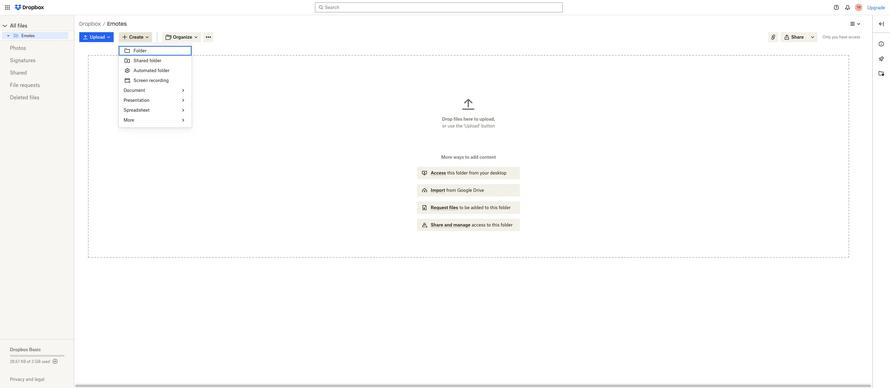 Task type: describe. For each thing, give the bounding box(es) containing it.
gb
[[35, 360, 41, 364]]

28.57
[[10, 360, 20, 364]]

dropbox basic
[[10, 347, 41, 353]]

added
[[471, 205, 484, 210]]

more for more
[[124, 117, 134, 123]]

drop files here to upload, or use the 'upload' button
[[442, 117, 495, 129]]

google
[[457, 188, 472, 193]]

you
[[832, 35, 839, 39]]

upgrade
[[868, 5, 886, 10]]

dropbox logo - go to the homepage image
[[12, 2, 46, 12]]

signatures link
[[10, 54, 64, 67]]

open details pane image
[[878, 20, 886, 28]]

and for legal
[[26, 377, 33, 382]]

spreadsheet menu item
[[119, 105, 192, 115]]

or
[[442, 123, 447, 129]]

2
[[31, 360, 34, 364]]

shared for shared
[[10, 70, 27, 76]]

files for deleted
[[30, 95, 39, 101]]

files for drop
[[454, 117, 463, 122]]

dropbox for dropbox / emotes
[[79, 21, 101, 27]]

dropbox link
[[79, 20, 101, 28]]

files for all
[[18, 23, 27, 29]]

photos link
[[10, 42, 64, 54]]

automated folder menu item
[[119, 66, 192, 76]]

presentation
[[124, 98, 150, 103]]

to left be
[[460, 205, 464, 210]]

add
[[471, 155, 479, 160]]

shared for shared folder
[[134, 58, 148, 63]]

import from google drive
[[431, 188, 484, 193]]

1 horizontal spatial from
[[469, 170, 479, 176]]

files for request
[[450, 205, 458, 210]]

folder
[[134, 48, 147, 53]]

more for more ways to add content
[[441, 155, 453, 160]]

more ways to add content
[[441, 155, 496, 160]]

screen recording
[[134, 78, 169, 83]]

requests
[[20, 82, 40, 88]]

get more space image
[[51, 358, 59, 366]]

deleted files
[[10, 95, 39, 101]]

content
[[480, 155, 496, 160]]

button
[[482, 123, 495, 129]]

'upload'
[[464, 123, 480, 129]]

shared link
[[10, 67, 64, 79]]

import
[[431, 188, 445, 193]]

dropbox / emotes
[[79, 21, 127, 27]]

your
[[480, 170, 489, 176]]

emotes link
[[13, 32, 68, 39]]

manage
[[454, 222, 471, 228]]

share for share
[[792, 34, 804, 40]]

access
[[431, 170, 446, 176]]

photos
[[10, 45, 26, 51]]

presentation menu item
[[119, 95, 192, 105]]

legal
[[35, 377, 44, 382]]

share and manage access to this folder
[[431, 222, 513, 228]]

more menu item
[[119, 115, 192, 125]]

desktop
[[490, 170, 507, 176]]

all
[[10, 23, 16, 29]]



Task type: vqa. For each thing, say whether or not it's contained in the screenshot.
FINANCE
no



Task type: locate. For each thing, give the bounding box(es) containing it.
dropbox for dropbox basic
[[10, 347, 28, 353]]

to
[[474, 117, 479, 122], [465, 155, 470, 160], [460, 205, 464, 210], [485, 205, 489, 210], [487, 222, 491, 228]]

0 vertical spatial and
[[445, 222, 453, 228]]

emotes
[[107, 21, 127, 27], [21, 33, 35, 38]]

recording
[[149, 78, 169, 83]]

share inside more ways to add content element
[[431, 222, 443, 228]]

to inside drop files here to upload, or use the 'upload' button
[[474, 117, 479, 122]]

only
[[823, 35, 831, 39]]

1 vertical spatial this
[[490, 205, 498, 210]]

shared folder menu item
[[119, 56, 192, 66]]

1 horizontal spatial emotes
[[107, 21, 127, 27]]

and for manage
[[445, 222, 453, 228]]

deleted
[[10, 95, 28, 101]]

files down file requests link
[[30, 95, 39, 101]]

emotes down the all files
[[21, 33, 35, 38]]

upgrade link
[[868, 5, 886, 10]]

open pinned items image
[[878, 55, 886, 63]]

folder
[[150, 58, 161, 63], [158, 68, 170, 73], [456, 170, 468, 176], [499, 205, 511, 210], [501, 222, 513, 228]]

/
[[103, 21, 105, 26]]

this
[[447, 170, 455, 176], [490, 205, 498, 210], [492, 222, 500, 228]]

privacy and legal link
[[10, 377, 74, 382]]

1 horizontal spatial dropbox
[[79, 21, 101, 27]]

be
[[465, 205, 470, 210]]

shared
[[134, 58, 148, 63], [10, 70, 27, 76]]

all files tree
[[1, 21, 74, 41]]

access
[[849, 35, 861, 39], [472, 222, 486, 228]]

from
[[469, 170, 479, 176], [447, 188, 456, 193]]

dropbox left / on the top of the page
[[79, 21, 101, 27]]

privacy
[[10, 377, 25, 382]]

screen recording menu item
[[119, 76, 192, 86]]

more left ways at the top right of page
[[441, 155, 453, 160]]

to right the here
[[474, 117, 479, 122]]

this right 'added'
[[490, 205, 498, 210]]

used
[[42, 360, 50, 364]]

share button
[[781, 32, 808, 42]]

to left add
[[465, 155, 470, 160]]

1 horizontal spatial and
[[445, 222, 453, 228]]

0 vertical spatial shared
[[134, 58, 148, 63]]

files right all
[[18, 23, 27, 29]]

file
[[10, 82, 18, 88]]

of
[[27, 360, 30, 364]]

0 vertical spatial share
[[792, 34, 804, 40]]

and
[[445, 222, 453, 228], [26, 377, 33, 382]]

automated folder
[[134, 68, 170, 73]]

0 horizontal spatial share
[[431, 222, 443, 228]]

request
[[431, 205, 448, 210]]

to down request files to be added to this folder at the bottom
[[487, 222, 491, 228]]

more ways to add content element
[[416, 154, 522, 238]]

shared up file
[[10, 70, 27, 76]]

file requests
[[10, 82, 40, 88]]

access this folder from your desktop
[[431, 170, 507, 176]]

shared folder
[[134, 58, 161, 63]]

0 vertical spatial access
[[849, 35, 861, 39]]

from right import
[[447, 188, 456, 193]]

global header element
[[0, 0, 891, 15]]

1 vertical spatial dropbox
[[10, 347, 28, 353]]

0 vertical spatial emotes
[[107, 21, 127, 27]]

2 vertical spatial this
[[492, 222, 500, 228]]

1 vertical spatial from
[[447, 188, 456, 193]]

here
[[464, 117, 473, 122]]

dropbox
[[79, 21, 101, 27], [10, 347, 28, 353]]

files up the
[[454, 117, 463, 122]]

access right have
[[849, 35, 861, 39]]

0 horizontal spatial and
[[26, 377, 33, 382]]

all files
[[10, 23, 27, 29]]

access for have
[[849, 35, 861, 39]]

0 horizontal spatial access
[[472, 222, 486, 228]]

files left be
[[450, 205, 458, 210]]

signatures
[[10, 57, 36, 64]]

1 horizontal spatial more
[[441, 155, 453, 160]]

privacy and legal
[[10, 377, 44, 382]]

0 horizontal spatial emotes
[[21, 33, 35, 38]]

0 vertical spatial dropbox
[[79, 21, 101, 27]]

files inside more ways to add content element
[[450, 205, 458, 210]]

and inside more ways to add content element
[[445, 222, 453, 228]]

use
[[448, 123, 455, 129]]

this down request files to be added to this folder at the bottom
[[492, 222, 500, 228]]

files inside tree
[[18, 23, 27, 29]]

1 vertical spatial and
[[26, 377, 33, 382]]

more inside menu item
[[124, 117, 134, 123]]

dropbox up 28.57 in the left of the page
[[10, 347, 28, 353]]

open information panel image
[[878, 40, 886, 48]]

share down request on the bottom
[[431, 222, 443, 228]]

1 vertical spatial access
[[472, 222, 486, 228]]

document
[[124, 88, 145, 93]]

1 horizontal spatial share
[[792, 34, 804, 40]]

deleted files link
[[10, 91, 64, 104]]

28.57 kb of 2 gb used
[[10, 360, 50, 364]]

access inside more ways to add content element
[[472, 222, 486, 228]]

upload,
[[480, 117, 495, 122]]

drive
[[473, 188, 484, 193]]

emotes inside the all files tree
[[21, 33, 35, 38]]

basic
[[29, 347, 41, 353]]

spreadsheet
[[124, 108, 150, 113]]

file requests link
[[10, 79, 64, 91]]

and left legal
[[26, 377, 33, 382]]

only you have access
[[823, 35, 861, 39]]

files inside drop files here to upload, or use the 'upload' button
[[454, 117, 463, 122]]

emotes right / on the top of the page
[[107, 21, 127, 27]]

all files link
[[10, 21, 74, 31]]

1 vertical spatial shared
[[10, 70, 27, 76]]

request files to be added to this folder
[[431, 205, 511, 210]]

ways
[[454, 155, 464, 160]]

have
[[840, 35, 848, 39]]

and left the manage
[[445, 222, 453, 228]]

1 vertical spatial share
[[431, 222, 443, 228]]

shared inside "link"
[[10, 70, 27, 76]]

share inside share button
[[792, 34, 804, 40]]

folder menu item
[[119, 46, 192, 56]]

document menu item
[[119, 86, 192, 95]]

from left your
[[469, 170, 479, 176]]

this right access
[[447, 170, 455, 176]]

0 vertical spatial more
[[124, 117, 134, 123]]

access for manage
[[472, 222, 486, 228]]

open activity image
[[878, 70, 886, 77]]

0 horizontal spatial from
[[447, 188, 456, 193]]

0 horizontal spatial dropbox
[[10, 347, 28, 353]]

share for share and manage access to this folder
[[431, 222, 443, 228]]

0 horizontal spatial shared
[[10, 70, 27, 76]]

0 vertical spatial this
[[447, 170, 455, 176]]

the
[[456, 123, 463, 129]]

more
[[124, 117, 134, 123], [441, 155, 453, 160]]

1 vertical spatial emotes
[[21, 33, 35, 38]]

0 vertical spatial from
[[469, 170, 479, 176]]

files
[[18, 23, 27, 29], [30, 95, 39, 101], [454, 117, 463, 122], [450, 205, 458, 210]]

share
[[792, 34, 804, 40], [431, 222, 443, 228]]

more down spreadsheet
[[124, 117, 134, 123]]

share left only
[[792, 34, 804, 40]]

screen
[[134, 78, 148, 83]]

shared down folder
[[134, 58, 148, 63]]

1 vertical spatial more
[[441, 155, 453, 160]]

0 horizontal spatial more
[[124, 117, 134, 123]]

kb
[[21, 360, 26, 364]]

shared inside menu item
[[134, 58, 148, 63]]

access right the manage
[[472, 222, 486, 228]]

1 horizontal spatial shared
[[134, 58, 148, 63]]

automated
[[134, 68, 157, 73]]

drop
[[442, 117, 453, 122]]

to right 'added'
[[485, 205, 489, 210]]

1 horizontal spatial access
[[849, 35, 861, 39]]



